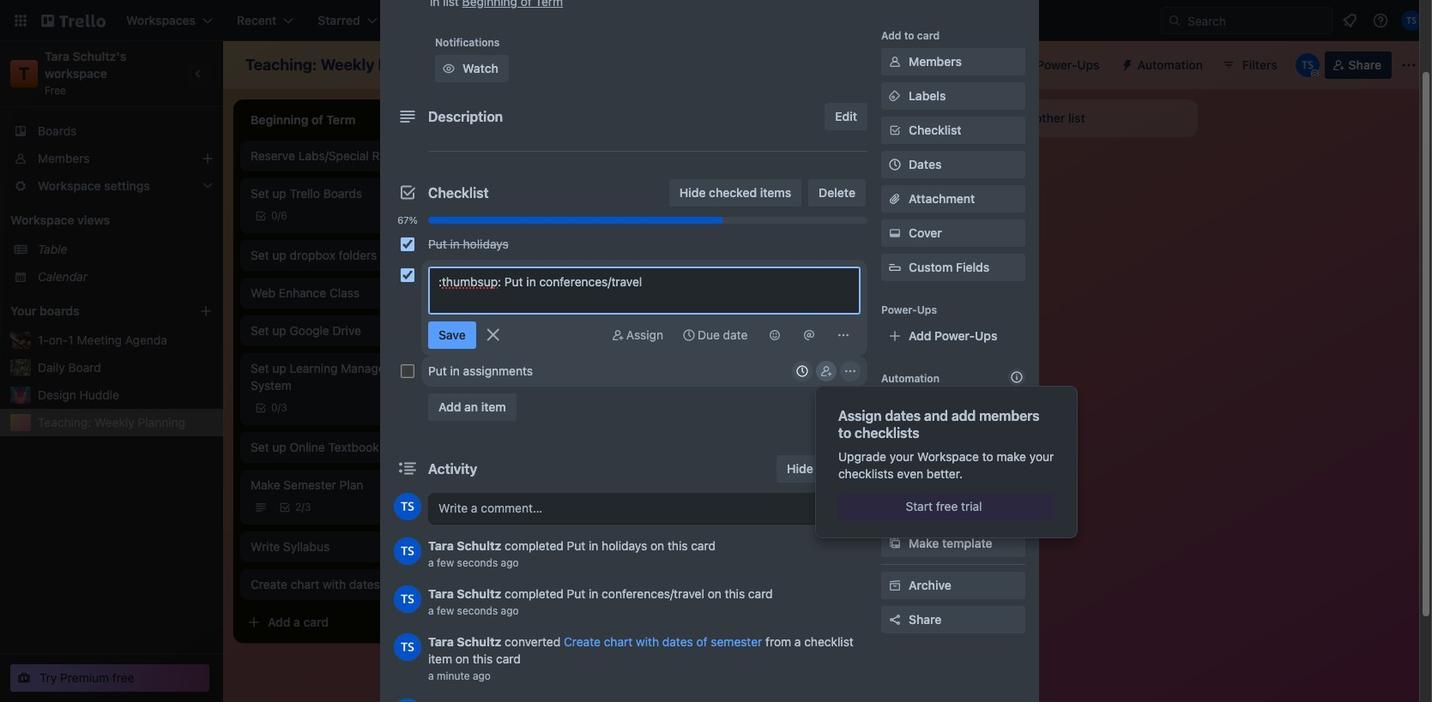 Task type: vqa. For each thing, say whether or not it's contained in the screenshot.
right Ruby Anderson (rubyanderson7) image
no



Task type: describe. For each thing, give the bounding box(es) containing it.
board
[[68, 360, 101, 375]]

primary element
[[0, 0, 1432, 41]]

checklist
[[804, 635, 854, 650]]

sm image for checklist
[[886, 122, 904, 139]]

your boards with 4 items element
[[10, 301, 173, 322]]

2 vertical spatial ago
[[473, 670, 491, 683]]

make template
[[909, 536, 992, 551]]

0 vertical spatial checklists
[[855, 426, 919, 441]]

/ down set up trello boards
[[278, 209, 281, 222]]

schedule
[[538, 320, 589, 335]]

in right the put in holidays option
[[450, 237, 460, 251]]

1 vertical spatial automation
[[881, 372, 940, 385]]

sm image inside labels link
[[886, 88, 904, 105]]

make
[[997, 450, 1026, 464]]

1 vertical spatial create chart with dates of semester link
[[564, 635, 762, 650]]

card right date
[[791, 317, 816, 331]]

1-on-1 meeting agenda link
[[38, 332, 213, 349]]

teaching: weekly planning link
[[38, 414, 213, 432]]

0 horizontal spatial to
[[838, 426, 851, 441]]

checklist group
[[394, 229, 867, 387]]

completed for put in holidays
[[505, 539, 564, 553]]

assign link
[[602, 322, 670, 349]]

add button button
[[881, 393, 1025, 420]]

67%
[[397, 215, 418, 226]]

teaching: weekly planning inside board name text field
[[245, 56, 442, 74]]

correct
[[494, 420, 536, 434]]

move
[[909, 468, 939, 482]]

sm image for move
[[886, 467, 904, 484]]

schultz for tara schultz converted create chart with dates of semester
[[457, 635, 501, 650]]

tara schultz completed put in conferences/travel on this card a few seconds ago
[[428, 587, 773, 618]]

button
[[935, 399, 972, 414]]

set for set up google drive
[[251, 323, 269, 338]]

0 horizontal spatial members link
[[0, 145, 223, 172]]

1 for make assignment 1
[[596, 382, 601, 396]]

tara schultz (taraschultz7) image right filters
[[1295, 53, 1319, 77]]

0 horizontal spatial boards
[[38, 124, 77, 138]]

fields
[[956, 260, 989, 275]]

workspace visible image
[[495, 58, 509, 72]]

after class
[[494, 248, 555, 263]]

details
[[816, 462, 855, 476]]

complete
[[738, 186, 791, 201]]

/ up color: blue, title: none icon
[[521, 199, 524, 212]]

put inside the tara schultz completed put in holidays on this card a few seconds ago
[[567, 539, 585, 553]]

tara schultz's workspace link
[[45, 49, 129, 81]]

ups inside button
[[1077, 57, 1100, 72]]

members
[[979, 408, 1040, 424]]

rooms
[[372, 148, 410, 163]]

1 for correct assignment 1
[[608, 420, 613, 434]]

few for put in conferences/travel
[[437, 605, 454, 618]]

1 vertical spatial meeting
[[77, 333, 122, 348]]

create for create chart with dates of semester
[[251, 577, 287, 592]]

0 vertical spatial share
[[1349, 57, 1381, 72]]

0 horizontal spatial free
[[112, 671, 134, 686]]

sm image inside "watch" button
[[440, 60, 457, 77]]

2 vertical spatial create
[[564, 635, 601, 650]]

curriculum
[[795, 186, 855, 201]]

a right date
[[781, 317, 788, 331]]

web enhance class link
[[251, 285, 450, 302]]

0 down set up trello boards
[[271, 209, 278, 222]]

copy
[[909, 502, 938, 517]]

syllabus
[[283, 540, 330, 554]]

class inside after class 'link'
[[525, 248, 555, 263]]

hide details
[[787, 462, 855, 476]]

add to card
[[881, 29, 940, 42]]

correct assignment 1 link
[[494, 419, 693, 436]]

labels
[[909, 88, 946, 103]]

set for set up dropbox folders
[[251, 248, 269, 263]]

a minute ago
[[428, 670, 491, 683]]

0 vertical spatial 0 / 6
[[271, 209, 287, 222]]

1 horizontal spatial dates
[[662, 635, 693, 650]]

conferences/travel
[[602, 587, 704, 601]]

open information menu image
[[1372, 12, 1389, 29]]

set up learning management system
[[251, 361, 413, 393]]

complete curriculum development chart link
[[738, 185, 937, 220]]

premium
[[60, 671, 109, 686]]

add
[[951, 408, 976, 424]]

0 notifications image
[[1339, 10, 1360, 31]]

2 vertical spatial power-
[[935, 329, 975, 343]]

a inside from a checklist item on this card
[[794, 635, 801, 650]]

assign dates and add members to checklists upgrade your workspace to make your checklists even better.
[[838, 408, 1054, 481]]

semester
[[283, 478, 336, 493]]

a inside the tara schultz completed put in holidays on this card a few seconds ago
[[428, 557, 434, 570]]

1 vertical spatial checklist
[[428, 185, 489, 201]]

0 vertical spatial with
[[323, 577, 346, 592]]

design huddle
[[38, 388, 119, 402]]

textbook
[[328, 440, 379, 455]]

0 vertical spatial members
[[909, 54, 962, 69]]

in up add an item on the bottom
[[450, 364, 460, 378]]

date
[[723, 328, 748, 342]]

daily
[[38, 360, 65, 375]]

sm image inside checklist group
[[766, 327, 783, 344]]

/ down 'after class'
[[521, 271, 524, 284]]

daily board
[[38, 360, 101, 375]]

1 vertical spatial with
[[636, 635, 659, 650]]

set up trello boards
[[251, 186, 362, 201]]

Put in assignments checkbox
[[401, 365, 414, 378]]

automation inside button
[[1137, 57, 1203, 72]]

add another list button
[[964, 100, 1198, 137]]

web
[[251, 286, 275, 300]]

card inside from a checklist item on this card
[[496, 652, 521, 667]]

workspace inside assign dates and add members to checklists upgrade your workspace to make your checklists even better.
[[917, 450, 979, 464]]

set up learning management system link
[[251, 360, 450, 395]]

try premium free button
[[10, 665, 209, 692]]

1 horizontal spatial free
[[936, 499, 958, 514]]

1 horizontal spatial checklist
[[909, 123, 961, 137]]

1 vertical spatial of
[[696, 635, 708, 650]]

0 horizontal spatial workspace
[[10, 213, 74, 227]]

3 for 2 / 3
[[305, 501, 311, 514]]

hide checked items
[[679, 185, 791, 200]]

0 horizontal spatial power-ups
[[881, 304, 937, 317]]

add a card for up
[[268, 615, 329, 630]]

tara schultz (taraschultz7) image down write syllabus link
[[394, 586, 421, 614]]

converted
[[505, 635, 560, 650]]

labels link
[[881, 82, 1025, 110]]

up for online
[[272, 440, 286, 455]]

1 vertical spatial boards
[[323, 186, 362, 201]]

tara for tara schultz completed put in conferences/travel on this card a few seconds ago
[[428, 587, 454, 601]]

0 down system
[[271, 402, 278, 414]]

attachment
[[909, 191, 975, 206]]

2 vertical spatial to
[[982, 450, 993, 464]]

from
[[765, 635, 791, 650]]

Write a comment text field
[[428, 493, 867, 524]]

development
[[859, 186, 932, 201]]

1 vertical spatial share button
[[881, 607, 1025, 634]]

1 vertical spatial chart
[[604, 635, 633, 650]]

1 vertical spatial members
[[38, 151, 90, 166]]

0 vertical spatial share button
[[1325, 51, 1392, 79]]

up for google
[[272, 323, 286, 338]]

none text field inside checklist group
[[428, 267, 861, 315]]

up for dropbox
[[272, 248, 286, 263]]

start
[[906, 499, 933, 514]]

card inside the tara schultz completed put in holidays on this card a few seconds ago
[[691, 539, 716, 553]]

few for put in holidays
[[437, 557, 454, 570]]

archive
[[909, 578, 951, 593]]

/ down make semester plan
[[301, 501, 305, 514]]

t link
[[10, 60, 38, 88]]

tara schultz (taraschultz7) image down 'create chart with dates of semester' on the bottom left
[[394, 634, 421, 662]]

reflection
[[738, 148, 794, 163]]

0 vertical spatial semester
[[398, 577, 449, 592]]

workspace navigation collapse icon image
[[187, 62, 211, 86]]

0 horizontal spatial of
[[383, 577, 394, 592]]

minute
[[437, 670, 470, 683]]

create chart with dates of semester
[[251, 577, 449, 592]]

calendar link
[[38, 269, 213, 286]]

put right put in assignments checkbox
[[428, 364, 447, 378]]

watch button
[[435, 55, 509, 82]]

color: green, title: none image
[[494, 309, 529, 316]]

filters
[[1242, 57, 1277, 72]]

copy link
[[881, 496, 1025, 523]]

ago for put in conferences/travel
[[501, 605, 519, 618]]

tara schultz's workspace free
[[45, 49, 129, 97]]

cover link
[[881, 220, 1025, 247]]

template
[[942, 536, 992, 551]]

1 vertical spatial 0 / 6
[[515, 271, 531, 284]]

another
[[1021, 111, 1065, 125]]

show menu image
[[1400, 57, 1418, 74]]

2 / 3
[[295, 501, 311, 514]]

plan
[[339, 478, 363, 493]]

tara schultz (taraschultz7) image up 'create chart with dates of semester' on the bottom left
[[394, 538, 421, 565]]

watch
[[462, 61, 498, 76]]

assign for assign
[[626, 328, 663, 342]]

assignments
[[463, 364, 533, 378]]

workspace
[[45, 66, 107, 81]]

1 vertical spatial share
[[909, 613, 942, 627]]

make for make assignment 1
[[494, 382, 524, 396]]

put inside tara schultz completed put in conferences/travel on this card a few seconds ago
[[567, 587, 585, 601]]

better.
[[927, 467, 963, 481]]

this for put in conferences/travel
[[725, 587, 745, 601]]

move link
[[881, 462, 1025, 489]]

drive
[[332, 323, 361, 338]]

schultz for tara schultz completed put in conferences/travel on this card a few seconds ago
[[457, 587, 501, 601]]

daily board link
[[38, 360, 213, 377]]

create for create
[[508, 13, 546, 27]]

Put in holidays checkbox
[[401, 238, 414, 251]]

0 down 'after class'
[[515, 271, 521, 284]]

dates
[[909, 157, 942, 172]]

tara for tara schultz completed put in holidays on this card a few seconds ago
[[428, 539, 454, 553]]

power- inside button
[[1037, 57, 1077, 72]]

hide for hide details
[[787, 462, 813, 476]]

learning
[[290, 361, 338, 376]]



Task type: locate. For each thing, give the bounding box(es) containing it.
write syllabus link
[[251, 539, 450, 556]]

sm image inside due date link
[[680, 327, 698, 344]]

0 horizontal spatial weekly
[[94, 415, 135, 430]]

1 vertical spatial teaching:
[[38, 415, 91, 430]]

completed inside the tara schultz completed put in holidays on this card a few seconds ago
[[505, 539, 564, 553]]

set up google drive link
[[251, 323, 450, 340]]

card down write a comment text field
[[691, 539, 716, 553]]

add a card button for exam
[[728, 311, 920, 338]]

3 schultz from the top
[[457, 635, 501, 650]]

your right the make
[[1030, 450, 1054, 464]]

set for set up trello boards
[[251, 186, 269, 201]]

holidays inside the tara schultz completed put in holidays on this card a few seconds ago
[[602, 539, 647, 553]]

2 horizontal spatial weekly
[[494, 320, 534, 335]]

sm image left cover
[[886, 225, 904, 242]]

assignment for correct
[[539, 420, 605, 434]]

tara inside tara schultz completed put in conferences/travel on this card a few seconds ago
[[428, 587, 454, 601]]

this inside tara schultz completed put in conferences/travel on this card a few seconds ago
[[725, 587, 745, 601]]

table link
[[38, 241, 213, 258]]

add a card down 'create chart with dates of semester' on the bottom left
[[268, 615, 329, 630]]

1 horizontal spatial assign
[[838, 408, 882, 424]]

archive link
[[881, 572, 1025, 600]]

assign for assign dates and add members to checklists upgrade your workspace to make your checklists even better.
[[838, 408, 882, 424]]

dates
[[885, 408, 921, 424], [349, 577, 380, 592], [662, 635, 693, 650]]

set down web
[[251, 323, 269, 338]]

tara for tara schultz converted create chart with dates of semester
[[428, 635, 454, 650]]

few inside the tara schultz completed put in holidays on this card a few seconds ago
[[437, 557, 454, 570]]

few inside tara schultz completed put in conferences/travel on this card a few seconds ago
[[437, 605, 454, 618]]

tara schultz (taraschultz7) image up write syllabus link
[[394, 493, 421, 521]]

this for put in holidays
[[668, 539, 688, 553]]

with down write syllabus link
[[323, 577, 346, 592]]

chart
[[738, 203, 769, 218]]

completed inside tara schultz completed put in conferences/travel on this card a few seconds ago
[[505, 587, 564, 601]]

due date link
[[674, 322, 756, 349]]

1 horizontal spatial hide
[[787, 462, 813, 476]]

planning
[[378, 56, 442, 74], [138, 415, 185, 430]]

table
[[38, 242, 67, 257]]

ups
[[1077, 57, 1100, 72], [917, 304, 937, 317], [975, 329, 997, 343]]

0 vertical spatial item
[[481, 400, 506, 414]]

item up minute
[[428, 652, 452, 667]]

2 vertical spatial schultz
[[457, 635, 501, 650]]

to up labels
[[904, 29, 914, 42]]

card up labels
[[917, 29, 940, 42]]

0
[[515, 199, 521, 212], [271, 209, 278, 222], [515, 271, 521, 284], [271, 402, 278, 414]]

try
[[39, 671, 57, 686]]

power-
[[1037, 57, 1077, 72], [881, 304, 917, 317], [935, 329, 975, 343]]

create chart with dates of semester link
[[251, 577, 450, 594], [564, 635, 762, 650]]

hide for hide checked items
[[679, 185, 706, 200]]

1 vertical spatial class
[[329, 286, 360, 300]]

sm image inside cover 'link'
[[886, 225, 904, 242]]

sm image for archive
[[886, 577, 904, 595]]

None submit
[[428, 322, 476, 349]]

share left show menu image
[[1349, 57, 1381, 72]]

1 horizontal spatial share
[[1349, 57, 1381, 72]]

weekly inside weekly schedule link
[[494, 320, 534, 335]]

share button down "0 notifications" image on the top of page
[[1325, 51, 1392, 79]]

2 vertical spatial ups
[[975, 329, 997, 343]]

0 / 3
[[271, 402, 287, 414]]

set for set up online textbook
[[251, 440, 269, 455]]

add a card for final
[[755, 317, 816, 331]]

0 vertical spatial hide
[[679, 185, 706, 200]]

5 up from the top
[[272, 440, 286, 455]]

1-
[[38, 333, 49, 348]]

0 vertical spatial 3
[[281, 402, 287, 414]]

1 vertical spatial 3
[[305, 501, 311, 514]]

0 vertical spatial holidays
[[463, 237, 509, 251]]

ups up add another list button
[[1077, 57, 1100, 72]]

1-on-1 meeting agenda
[[38, 333, 167, 348]]

share down archive
[[909, 613, 942, 627]]

ago inside the tara schultz completed put in holidays on this card a few seconds ago
[[501, 557, 519, 570]]

None checkbox
[[401, 269, 414, 282]]

dates down write syllabus link
[[349, 577, 380, 592]]

1 horizontal spatial 6
[[524, 271, 531, 284]]

make for make final exam
[[738, 241, 768, 256]]

1 horizontal spatial members
[[909, 54, 962, 69]]

search image
[[1168, 14, 1182, 27]]

0 horizontal spatial ups
[[917, 304, 937, 317]]

1 a few seconds ago link from the top
[[428, 557, 519, 570]]

0 vertical spatial this
[[668, 539, 688, 553]]

1 vertical spatial planning
[[138, 415, 185, 430]]

1 vertical spatial 1
[[596, 382, 601, 396]]

put
[[428, 237, 447, 251], [428, 364, 447, 378], [567, 539, 585, 553], [567, 587, 585, 601]]

of down conferences/travel
[[696, 635, 708, 650]]

1 horizontal spatial create chart with dates of semester link
[[564, 635, 762, 650]]

2
[[295, 501, 301, 514]]

power- up another
[[1037, 57, 1077, 72]]

add a card button
[[728, 311, 920, 338], [240, 609, 432, 637]]

0 horizontal spatial create
[[251, 577, 287, 592]]

set left online
[[251, 440, 269, 455]]

create from template… image
[[439, 616, 453, 630]]

star or unstar board image
[[461, 58, 475, 72]]

3 set from the top
[[251, 323, 269, 338]]

completed
[[505, 539, 564, 553], [505, 587, 564, 601]]

sm image for cover
[[886, 225, 904, 242]]

sm image
[[886, 53, 904, 70], [440, 60, 457, 77], [886, 88, 904, 105], [609, 327, 626, 344], [680, 327, 698, 344], [801, 327, 818, 344], [835, 327, 852, 344], [842, 363, 859, 380], [886, 501, 904, 518]]

make for make template
[[909, 536, 939, 551]]

assignment
[[527, 382, 592, 396], [539, 420, 605, 434]]

1 vertical spatial semester
[[711, 635, 762, 650]]

up for trello
[[272, 186, 286, 201]]

1 horizontal spatial of
[[696, 635, 708, 650]]

your up even
[[890, 450, 914, 464]]

1 vertical spatial assign
[[838, 408, 882, 424]]

4 set from the top
[[251, 361, 269, 376]]

add a card button for dropbox
[[240, 609, 432, 637]]

2 completed from the top
[[505, 587, 564, 601]]

3 for 0 / 3
[[281, 402, 287, 414]]

make semester plan
[[251, 478, 363, 493]]

1 down "make assignment 1" link
[[608, 420, 613, 434]]

activity
[[428, 462, 477, 477]]

1 up from the top
[[272, 186, 286, 201]]

a few seconds ago link up converted
[[428, 605, 519, 618]]

0 / 7
[[515, 199, 530, 212]]

0 vertical spatial on
[[650, 539, 664, 553]]

automation down search icon
[[1137, 57, 1203, 72]]

add a card button down exam
[[728, 311, 920, 338]]

2 your from the left
[[1030, 450, 1054, 464]]

0 vertical spatial to
[[904, 29, 914, 42]]

boards right trello
[[323, 186, 362, 201]]

meeting inside "link"
[[797, 148, 842, 163]]

add power-ups
[[909, 329, 997, 343]]

1 vertical spatial completed
[[505, 587, 564, 601]]

seconds inside the tara schultz completed put in holidays on this card a few seconds ago
[[457, 557, 498, 570]]

sm image right edit button
[[886, 122, 904, 139]]

0 vertical spatial schultz
[[457, 539, 501, 553]]

3
[[281, 402, 287, 414], [305, 501, 311, 514]]

dates inside assign dates and add members to checklists upgrade your workspace to make your checklists even better.
[[885, 408, 921, 424]]

1 vertical spatial dates
[[349, 577, 380, 592]]

0 horizontal spatial add a card button
[[240, 609, 432, 637]]

share
[[1349, 57, 1381, 72], [909, 613, 942, 627]]

completed for put in conferences/travel
[[505, 587, 564, 601]]

automation
[[1137, 57, 1203, 72], [881, 372, 940, 385]]

on inside from a checklist item on this card
[[455, 652, 469, 667]]

add power-ups link
[[881, 323, 1025, 350]]

2 horizontal spatial dates
[[885, 408, 921, 424]]

1 set from the top
[[251, 186, 269, 201]]

on inside the tara schultz completed put in holidays on this card a few seconds ago
[[650, 539, 664, 553]]

planning inside board name text field
[[378, 56, 442, 74]]

0 horizontal spatial with
[[323, 577, 346, 592]]

hide details link
[[777, 456, 866, 483]]

1 horizontal spatial add a card
[[755, 317, 816, 331]]

free
[[45, 84, 66, 97]]

weekly schedule link
[[494, 319, 693, 336]]

ago for put in holidays
[[501, 557, 519, 570]]

workspace views
[[10, 213, 110, 227]]

this up a minute ago
[[473, 652, 493, 667]]

1 horizontal spatial boards
[[323, 186, 362, 201]]

in inside tara schultz completed put in conferences/travel on this card a few seconds ago
[[589, 587, 598, 601]]

a few seconds ago link for put in holidays
[[428, 557, 519, 570]]

0 vertical spatial of
[[383, 577, 394, 592]]

0 vertical spatial members link
[[881, 48, 1025, 76]]

sm image left make template
[[886, 535, 904, 553]]

1 vertical spatial seconds
[[457, 605, 498, 618]]

put down the tara schultz completed put in holidays on this card a few seconds ago
[[567, 587, 585, 601]]

checklist link
[[881, 117, 1025, 144]]

0 horizontal spatial semester
[[398, 577, 449, 592]]

boards down free
[[38, 124, 77, 138]]

on inside tara schultz completed put in conferences/travel on this card a few seconds ago
[[708, 587, 722, 601]]

checklist
[[909, 123, 961, 137], [428, 185, 489, 201]]

chart down tara schultz completed put in conferences/travel on this card a few seconds ago at the bottom of page
[[604, 635, 633, 650]]

workspace
[[10, 213, 74, 227], [917, 450, 979, 464]]

sm image right date
[[766, 327, 783, 344]]

members down boards link
[[38, 151, 90, 166]]

1 your from the left
[[890, 450, 914, 464]]

web enhance class
[[251, 286, 360, 300]]

hide inside "link"
[[679, 185, 706, 200]]

set down reserve
[[251, 186, 269, 201]]

item inside add an item button
[[481, 400, 506, 414]]

management
[[341, 361, 413, 376]]

add board image
[[199, 305, 213, 318]]

schultz inside tara schultz completed put in conferences/travel on this card a few seconds ago
[[457, 587, 501, 601]]

card down 'create chart with dates of semester' on the bottom left
[[303, 615, 329, 630]]

assign inside assign dates and add members to checklists upgrade your workspace to make your checklists even better.
[[838, 408, 882, 424]]

create up workspace visible 'icon'
[[508, 13, 546, 27]]

make left final
[[738, 241, 768, 256]]

2 schultz from the top
[[457, 587, 501, 601]]

a minute ago link
[[428, 670, 491, 683]]

None text field
[[428, 267, 861, 315]]

planning left star or unstar board image
[[378, 56, 442, 74]]

3 down system
[[281, 402, 287, 414]]

card inside tara schultz completed put in conferences/travel on this card a few seconds ago
[[748, 587, 773, 601]]

card up the from
[[748, 587, 773, 601]]

make down copy
[[909, 536, 939, 551]]

2 horizontal spatial to
[[982, 450, 993, 464]]

a few seconds ago link for put in conferences/travel
[[428, 605, 519, 618]]

calendar
[[38, 269, 88, 284]]

seconds inside tara schultz completed put in conferences/travel on this card a few seconds ago
[[457, 605, 498, 618]]

set inside set up learning management system
[[251, 361, 269, 376]]

assign up the upgrade
[[838, 408, 882, 424]]

1 horizontal spatial class
[[525, 248, 555, 263]]

add a card right date
[[755, 317, 816, 331]]

0 vertical spatial 6
[[281, 209, 287, 222]]

sm image inside make template link
[[886, 535, 904, 553]]

assignment down "make assignment 1" link
[[539, 420, 605, 434]]

assignment inside correct assignment 1 link
[[539, 420, 605, 434]]

add another list
[[995, 111, 1085, 125]]

assignment inside "make assignment 1" link
[[527, 382, 592, 396]]

tara
[[45, 49, 70, 63], [428, 539, 454, 553], [428, 587, 454, 601], [428, 635, 454, 650]]

few up minute
[[437, 605, 454, 618]]

tara inside the tara schultz completed put in holidays on this card a few seconds ago
[[428, 539, 454, 553]]

3 up from the top
[[272, 323, 286, 338]]

0 vertical spatial a few seconds ago link
[[428, 557, 519, 570]]

checklists down the upgrade
[[838, 467, 894, 481]]

this inside from a checklist item on this card
[[473, 652, 493, 667]]

tara inside tara schultz's workspace free
[[45, 49, 70, 63]]

1 vertical spatial 6
[[524, 271, 531, 284]]

sm image inside move link
[[886, 467, 904, 484]]

in inside the tara schultz completed put in holidays on this card a few seconds ago
[[589, 539, 598, 553]]

a inside tara schultz completed put in conferences/travel on this card a few seconds ago
[[428, 605, 434, 618]]

free left trial
[[936, 499, 958, 514]]

weekly inside teaching: weekly planning link
[[94, 415, 135, 430]]

1 vertical spatial checklists
[[838, 467, 894, 481]]

put in holidays
[[428, 237, 509, 251]]

class inside web enhance class link
[[329, 286, 360, 300]]

hide left details
[[787, 462, 813, 476]]

teaching: inside teaching: weekly planning link
[[38, 415, 91, 430]]

on up a minute ago
[[455, 652, 469, 667]]

item right an
[[481, 400, 506, 414]]

a left create from template… icon on the left of the page
[[428, 605, 434, 618]]

1 schultz from the top
[[457, 539, 501, 553]]

reserve labs/special rooms
[[251, 148, 410, 163]]

0 vertical spatial teaching: weekly planning
[[245, 56, 442, 74]]

1 vertical spatial schultz
[[457, 587, 501, 601]]

up up system
[[272, 361, 286, 376]]

1 horizontal spatial chart
[[604, 635, 633, 650]]

card
[[917, 29, 940, 42], [791, 317, 816, 331], [691, 539, 716, 553], [748, 587, 773, 601], [303, 615, 329, 630], [496, 652, 521, 667]]

create button
[[498, 7, 556, 34]]

set up trello boards link
[[251, 185, 450, 203]]

schultz inside the tara schultz completed put in holidays on this card a few seconds ago
[[457, 539, 501, 553]]

add a card button down 'create chart with dates of semester' on the bottom left
[[240, 609, 432, 637]]

correct assignment 1
[[494, 420, 613, 434]]

0 horizontal spatial teaching:
[[38, 415, 91, 430]]

class right after
[[525, 248, 555, 263]]

of down write syllabus link
[[383, 577, 394, 592]]

power-ups
[[1037, 57, 1100, 72], [881, 304, 937, 317]]

due date
[[698, 328, 748, 342]]

0 horizontal spatial automation
[[881, 372, 940, 385]]

chart down syllabus
[[291, 577, 319, 592]]

item inside from a checklist item on this card
[[428, 652, 452, 667]]

assign inside "assign" link
[[626, 328, 663, 342]]

sm image inside copy link
[[886, 501, 904, 518]]

ago inside tara schultz completed put in conferences/travel on this card a few seconds ago
[[501, 605, 519, 618]]

members link up labels link
[[881, 48, 1025, 76]]

2 horizontal spatial on
[[708, 587, 722, 601]]

tara for tara schultz's workspace free
[[45, 49, 70, 63]]

weekly inside board name text field
[[321, 56, 374, 74]]

planning down design huddle link
[[138, 415, 185, 430]]

0 horizontal spatial hide
[[679, 185, 706, 200]]

a down 'create chart with dates of semester' on the bottom left
[[294, 615, 300, 630]]

this inside the tara schultz completed put in holidays on this card a few seconds ago
[[668, 539, 688, 553]]

0 horizontal spatial meeting
[[77, 333, 122, 348]]

1 horizontal spatial automation
[[1137, 57, 1203, 72]]

1 up correct assignment 1 link
[[596, 382, 601, 396]]

seconds for put in holidays
[[457, 557, 498, 570]]

your
[[10, 304, 36, 318]]

teaching: inside board name text field
[[245, 56, 317, 74]]

2 horizontal spatial 1
[[608, 420, 613, 434]]

Board name text field
[[237, 51, 451, 79]]

0 horizontal spatial power-
[[881, 304, 917, 317]]

tara schultz (taraschultz7) image
[[1401, 10, 1422, 31], [1295, 53, 1319, 77], [394, 493, 421, 521], [394, 538, 421, 565], [394, 586, 421, 614], [394, 634, 421, 662]]

0 horizontal spatial 6
[[281, 209, 287, 222]]

assign left due
[[626, 328, 663, 342]]

meeting down 'your boards with 4 items' element
[[77, 333, 122, 348]]

2 horizontal spatial ups
[[1077, 57, 1100, 72]]

this right conferences/travel
[[725, 587, 745, 601]]

on for put in conferences/travel
[[708, 587, 722, 601]]

checklists
[[855, 426, 919, 441], [838, 467, 894, 481]]

make assignment 1 link
[[494, 381, 693, 398]]

0 horizontal spatial add a card
[[268, 615, 329, 630]]

up left trello
[[272, 186, 286, 201]]

up for learning
[[272, 361, 286, 376]]

schultz for tara schultz completed put in holidays on this card a few seconds ago
[[457, 539, 501, 553]]

holidays inside checklist group
[[463, 237, 509, 251]]

tara schultz completed put in holidays on this card a few seconds ago
[[428, 539, 716, 570]]

6 down 'after class'
[[524, 271, 531, 284]]

0 horizontal spatial chart
[[291, 577, 319, 592]]

0 horizontal spatial your
[[890, 450, 914, 464]]

Search field
[[1182, 8, 1332, 33]]

checklist down labels
[[909, 123, 961, 137]]

1 horizontal spatial meeting
[[797, 148, 842, 163]]

/ down system
[[278, 402, 281, 414]]

members link up views
[[0, 145, 223, 172]]

0 vertical spatial chart
[[291, 577, 319, 592]]

1 horizontal spatial ups
[[975, 329, 997, 343]]

power-ups inside button
[[1037, 57, 1100, 72]]

2 up from the top
[[272, 248, 286, 263]]

seconds for put in conferences/travel
[[457, 605, 498, 618]]

2 horizontal spatial this
[[725, 587, 745, 601]]

1 horizontal spatial teaching:
[[245, 56, 317, 74]]

4 up from the top
[[272, 361, 286, 376]]

0 horizontal spatial share
[[909, 613, 942, 627]]

up left dropbox
[[272, 248, 286, 263]]

set for set up learning management system
[[251, 361, 269, 376]]

3 right 2
[[305, 501, 311, 514]]

sm image inside checklist link
[[886, 122, 904, 139]]

make for make semester plan
[[251, 478, 280, 493]]

0 vertical spatial assign
[[626, 328, 663, 342]]

ups right create from template… image
[[975, 329, 997, 343]]

up inside set up learning management system
[[272, 361, 286, 376]]

0 left 7
[[515, 199, 521, 212]]

automation up add button
[[881, 372, 940, 385]]

0 / 6
[[271, 209, 287, 222], [515, 271, 531, 284]]

sm image for make template
[[886, 535, 904, 553]]

enhance
[[279, 286, 326, 300]]

put in assignments
[[428, 364, 533, 378]]

teaching: right workspace navigation collapse icon
[[245, 56, 317, 74]]

folders
[[339, 248, 377, 263]]

none submit inside checklist group
[[428, 322, 476, 349]]

create from template… image
[[927, 317, 940, 331]]

and
[[924, 408, 948, 424]]

1 completed from the top
[[505, 539, 564, 553]]

1 horizontal spatial add a card button
[[728, 311, 920, 338]]

reflection meeting
[[738, 148, 842, 163]]

with down conferences/travel
[[636, 635, 659, 650]]

1 vertical spatial this
[[725, 587, 745, 601]]

color: blue, title: none image
[[494, 237, 529, 244]]

start free trial
[[906, 499, 982, 514]]

design huddle link
[[38, 387, 213, 404]]

2 seconds from the top
[[457, 605, 498, 618]]

1 horizontal spatial power-
[[935, 329, 975, 343]]

hide checked items link
[[669, 179, 802, 207]]

power-ups button
[[1002, 51, 1110, 79]]

5 set from the top
[[251, 440, 269, 455]]

a left minute
[[428, 670, 434, 683]]

sm image inside archive link
[[886, 577, 904, 595]]

power-ups up the list
[[1037, 57, 1100, 72]]

0 horizontal spatial assign
[[626, 328, 663, 342]]

0 horizontal spatial create chart with dates of semester link
[[251, 577, 450, 594]]

design
[[38, 388, 76, 402]]

1 horizontal spatial create
[[508, 13, 546, 27]]

huddle
[[79, 388, 119, 402]]

to up the upgrade
[[838, 426, 851, 441]]

notifications
[[435, 36, 500, 49]]

put right the put in holidays option
[[428, 237, 447, 251]]

put up tara schultz completed put in conferences/travel on this card a few seconds ago at the bottom of page
[[567, 539, 585, 553]]

0 vertical spatial class
[[525, 248, 555, 263]]

few up create from template… icon on the left of the page
[[437, 557, 454, 570]]

add button
[[909, 399, 972, 414]]

create inside button
[[508, 13, 546, 27]]

a down write syllabus link
[[428, 557, 434, 570]]

1 vertical spatial holidays
[[602, 539, 647, 553]]

2 few from the top
[[437, 605, 454, 618]]

assignment up correct assignment 1
[[527, 382, 592, 396]]

1 few from the top
[[437, 557, 454, 570]]

sm image
[[886, 122, 904, 139], [886, 225, 904, 242], [766, 327, 783, 344], [886, 467, 904, 484], [886, 535, 904, 553], [886, 577, 904, 595]]

this down write a comment text field
[[668, 539, 688, 553]]

description
[[428, 109, 503, 124]]

1 horizontal spatial members link
[[881, 48, 1025, 76]]

assignment for make
[[527, 382, 592, 396]]

on for put in holidays
[[650, 539, 664, 553]]

0 horizontal spatial teaching: weekly planning
[[38, 415, 185, 430]]

2 set from the top
[[251, 248, 269, 263]]

0 horizontal spatial 3
[[281, 402, 287, 414]]

tara schultz (taraschultz7) image inside primary element
[[1401, 10, 1422, 31]]

0 horizontal spatial on
[[455, 652, 469, 667]]

after class link
[[494, 247, 693, 264]]

list
[[1068, 111, 1085, 125]]

reflection meeting link
[[738, 148, 937, 165]]

1
[[68, 333, 74, 348], [596, 382, 601, 396], [608, 420, 613, 434]]

schultz's
[[73, 49, 126, 63]]

write
[[251, 540, 280, 554]]

1 horizontal spatial teaching: weekly planning
[[245, 56, 442, 74]]

start free trial button
[[838, 493, 1055, 521]]

0 vertical spatial boards
[[38, 124, 77, 138]]

1 seconds from the top
[[457, 557, 498, 570]]

reserve labs/special rooms link
[[251, 148, 450, 165]]

1 horizontal spatial this
[[668, 539, 688, 553]]

ups up create from template… image
[[917, 304, 937, 317]]

0 horizontal spatial item
[[428, 652, 452, 667]]

checked
[[709, 185, 757, 200]]

set up system
[[251, 361, 269, 376]]

0 horizontal spatial 0 / 6
[[271, 209, 287, 222]]

teaching: down design
[[38, 415, 91, 430]]

0 vertical spatial workspace
[[10, 213, 74, 227]]

1 vertical spatial power-
[[881, 304, 917, 317]]

1 for 1-on-1 meeting agenda
[[68, 333, 74, 348]]

set up web
[[251, 248, 269, 263]]

2 a few seconds ago link from the top
[[428, 605, 519, 618]]

semester up create from template… icon on the left of the page
[[398, 577, 449, 592]]

in up tara schultz completed put in conferences/travel on this card a few seconds ago at the bottom of page
[[589, 539, 598, 553]]

free
[[936, 499, 958, 514], [112, 671, 134, 686]]

0 horizontal spatial this
[[473, 652, 493, 667]]

make down assignments at the left bottom of the page
[[494, 382, 524, 396]]

sm image inside "assign" link
[[609, 327, 626, 344]]



